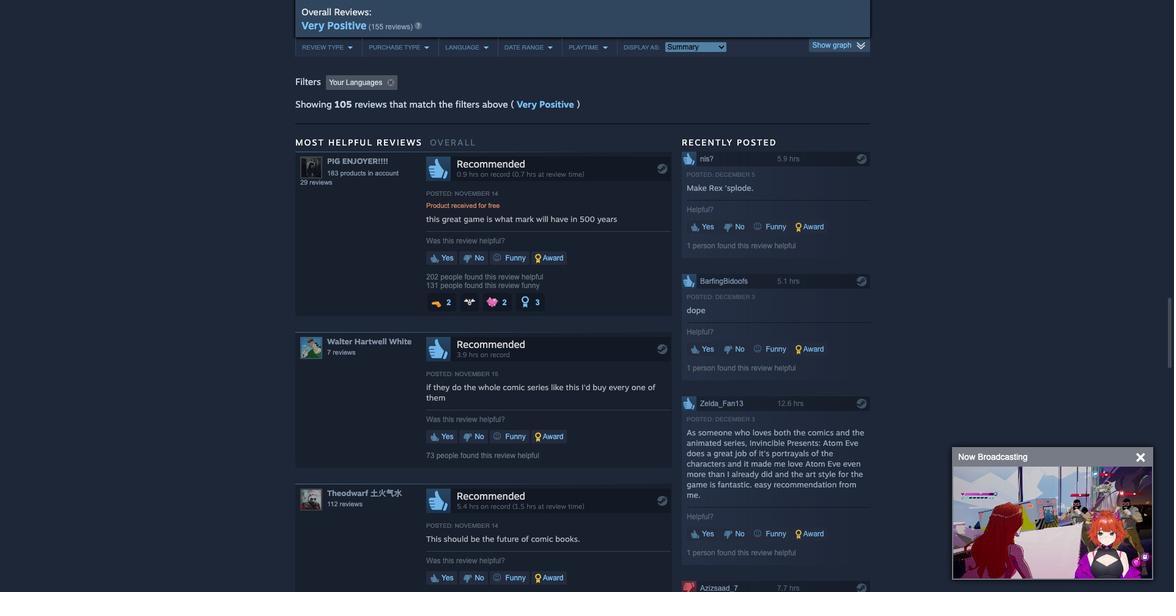 Task type: describe. For each thing, give the bounding box(es) containing it.
yes link for no link associated with award link under recommendation
[[687, 527, 718, 541]]

was this review helpful? for recommended 3.9 hrs on record
[[426, 415, 505, 424]]

was for recommended 3.9 hrs on record
[[426, 415, 441, 424]]

now
[[959, 452, 976, 462]]

award link up funny
[[532, 251, 567, 265]]

3.9
[[457, 351, 467, 359]]

theodwarf 土火气水 link
[[327, 488, 402, 498]]

helpful? for recommended 5.4 hrs on record            (1.5 hrs at review time)
[[480, 557, 505, 565]]

is inside posted: november 14 product received for free this great game is what mark will have in 500 years
[[487, 214, 493, 224]]

recommended for recommended 5.4 hrs on record            (1.5 hrs at review time)
[[457, 490, 526, 502]]

3 for as someone who loves both the comics and the animated series, invincible presents: atom eve does a great job of it's portrayals of the characters and it made me love atom eve even more than i already did and the art style for the game is fantastic. easy recommendation from me.
[[752, 416, 755, 423]]

hrs right 12.6
[[794, 400, 804, 408]]

showing 105 reviews that match the filters above ( very positive )
[[296, 99, 580, 110]]

made
[[751, 459, 772, 469]]

it
[[744, 459, 749, 469]]

enjoyer!!!!
[[342, 156, 388, 166]]

yes link for award link over 12.6 hrs's no link
[[687, 343, 718, 356]]

theodwarf 土火气水 image
[[301, 489, 322, 510]]

yes for yes link related to award link over 12.6 hrs's no link
[[701, 345, 714, 354]]

yes link for no link related to award link over funny
[[426, 251, 457, 265]]

buy
[[593, 382, 607, 392]]

award link up 12.6 hrs
[[792, 343, 828, 356]]

posted: november 14 this should be the future of comic books.
[[426, 522, 580, 544]]

mark
[[516, 214, 534, 224]]

your
[[329, 78, 344, 87]]

funny for "funny" link for award link over 12.6 hrs
[[764, 345, 787, 354]]

received
[[451, 202, 477, 209]]

people for 73
[[437, 452, 459, 460]]

5.4
[[457, 502, 468, 511]]

years
[[598, 214, 618, 224]]

rex
[[709, 183, 723, 193]]

already
[[732, 469, 759, 479]]

funny link for award link under recommendation
[[751, 527, 790, 541]]

112
[[327, 500, 338, 508]]

no for no link related to award link over funny
[[473, 254, 484, 262]]

14 for the
[[492, 522, 499, 529]]

november for be
[[455, 522, 490, 529]]

1 2 from the left
[[447, 298, 451, 307]]

time) for product received for free
[[569, 170, 585, 179]]

this inside posted: november 14 product received for free this great game is what mark will have in 500 years
[[426, 214, 440, 224]]

both
[[774, 428, 791, 437]]

what
[[495, 214, 513, 224]]

language
[[446, 44, 480, 51]]

1 horizontal spatial overall
[[430, 137, 476, 147]]

walter hartwell white 7 reviews
[[327, 337, 412, 356]]

purchase type
[[369, 44, 421, 51]]

will
[[536, 214, 549, 224]]

112 reviews link
[[327, 500, 363, 508]]

free
[[489, 202, 500, 209]]

positive inside the overall reviews: very positive (155 reviews)
[[327, 19, 367, 32]]

no for no link related to award link over 5.1 hrs
[[734, 223, 745, 231]]

your languages
[[329, 78, 382, 87]]

reviews down languages
[[355, 99, 387, 110]]

portrayals
[[772, 448, 809, 458]]

people for 202
[[441, 273, 463, 281]]

people right 131
[[441, 281, 463, 290]]

products
[[340, 169, 366, 177]]

pig enjoyer!!!! image
[[301, 157, 322, 178]]

the up style
[[821, 448, 834, 458]]

type for purchase type
[[405, 44, 421, 51]]

3 for dope
[[752, 294, 755, 300]]

hrs inside recommended 3.9 hrs on record
[[469, 351, 479, 359]]

review inside recommended 5.4 hrs on record            (1.5 hrs at review time)
[[546, 502, 567, 511]]

fantastic.
[[718, 480, 752, 489]]

posted: for this
[[426, 522, 453, 529]]

hrs right 0.9
[[469, 170, 479, 179]]

great inside posted: december 3 as someone who loves both the comics and the animated series, invincible presents: atom eve does a great job of it's portrayals of the characters and it made me love atom eve even more than i already did and the art style for the game is fantastic. easy recommendation from me.
[[714, 448, 733, 458]]

pig enjoyer!!!! 183 products in account 29 reviews
[[300, 156, 399, 186]]

award link up 5.1 hrs
[[792, 220, 828, 234]]

type for review type
[[328, 44, 344, 51]]

filters
[[296, 76, 321, 87]]

very inside the overall reviews: very positive (155 reviews)
[[302, 19, 325, 32]]

(0.7
[[512, 170, 525, 179]]

overall reviews: very positive (155 reviews)
[[302, 6, 413, 32]]

1 vertical spatial very
[[517, 99, 537, 110]]

posted: for make
[[687, 171, 714, 178]]

november for for
[[455, 190, 490, 197]]

1 vertical spatial atom
[[806, 459, 826, 469]]

they
[[434, 382, 450, 392]]

7
[[327, 349, 331, 356]]

time) for this should be the future of comic books.
[[569, 502, 585, 511]]

posted: december 5 make rex 'splode.
[[687, 171, 755, 193]]

at for product received for free
[[538, 170, 544, 179]]

show
[[813, 41, 831, 50]]

overall inside the overall reviews: very positive (155 reviews)
[[302, 6, 332, 18]]

posted: for product
[[426, 190, 453, 197]]

12.6 hrs
[[778, 400, 804, 408]]

no link for award link over 5.1 hrs
[[720, 220, 749, 234]]

)
[[577, 99, 580, 110]]

500
[[580, 214, 595, 224]]

above
[[482, 99, 508, 110]]

even
[[844, 459, 861, 469]]

yes link for no link for award link below like
[[426, 430, 457, 444]]

funny for award link under recommendation "funny" link
[[764, 530, 787, 538]]

土火气水
[[370, 488, 402, 498]]

posted: december 3 as someone who loves both the comics and the animated series, invincible presents: atom eve does a great job of it's portrayals of the characters and it made me love atom eve even more than i already did and the art style for the game is fantastic. easy recommendation from me.
[[687, 416, 865, 500]]

the down even
[[851, 469, 864, 479]]

hrs right (0.7
[[527, 170, 536, 179]]

nis?
[[701, 155, 714, 163]]

posted: for as
[[687, 416, 714, 423]]

no link for award link over 12.6 hrs
[[720, 343, 749, 356]]

show graph
[[813, 41, 852, 50]]

funny for "funny" link for award link underneath books.
[[504, 574, 526, 582]]

helpful for as someone who loves both the comics and the animated series, invincible presents: atom eve does a great job of it's portrayals of the characters and it made me love atom eve even more than i already did and the art style for the game is fantastic. easy recommendation from me.
[[775, 549, 796, 557]]

review type
[[302, 44, 344, 51]]

record for recommended 0.9 hrs on record            (0.7 hrs at review time)
[[491, 170, 510, 179]]

graph
[[833, 41, 852, 50]]

recommended for recommended 0.9 hrs on record            (0.7 hrs at review time)
[[457, 158, 526, 170]]

2 2 from the left
[[503, 298, 507, 307]]

hrs right (1.5
[[527, 502, 536, 511]]

helpful inside 202 people found this review helpful 131 people found this review funny
[[522, 273, 544, 281]]

hrs right 5.9
[[790, 155, 800, 163]]

languages
[[346, 78, 382, 87]]

the up presents:
[[794, 428, 806, 437]]

should
[[444, 534, 469, 544]]

183 products in account link
[[327, 169, 399, 177]]

december for as
[[716, 416, 750, 423]]

no link for award link below like
[[460, 430, 488, 444]]

5.9
[[778, 155, 788, 163]]

1 person found this review helpful for who
[[687, 549, 796, 557]]

award link down recommendation
[[792, 527, 828, 541]]

record for recommended 3.9 hrs on record
[[491, 351, 510, 359]]

date range
[[505, 44, 544, 51]]

no for no link related to award link underneath books.
[[473, 574, 484, 582]]

helpful for make rex 'splode.
[[775, 242, 796, 250]]

job
[[736, 448, 747, 458]]

invincible
[[750, 438, 785, 448]]

7 reviews link
[[327, 349, 356, 356]]

in inside posted: november 14 product received for free this great game is what mark will have in 500 years
[[571, 214, 578, 224]]

was for recommended 5.4 hrs on record            (1.5 hrs at review time)
[[426, 557, 441, 565]]

(1.5
[[513, 502, 525, 511]]

hrs right 5.4
[[469, 502, 479, 511]]

hartwell
[[355, 337, 387, 346]]

award for award link over 5.1 hrs
[[802, 223, 824, 231]]

0 horizontal spatial eve
[[828, 459, 841, 469]]

1 person found this review helpful for 'splode.
[[687, 242, 796, 250]]

the down love
[[791, 469, 804, 479]]

pig enjoyer!!!! link
[[327, 156, 388, 166]]

2 1 person found this review helpful from the top
[[687, 364, 796, 373]]

0.9
[[457, 170, 467, 179]]

december for dope
[[716, 294, 750, 300]]

filters
[[456, 99, 480, 110]]

award link down like
[[532, 430, 567, 444]]

as:
[[651, 44, 661, 51]]

73
[[426, 452, 435, 460]]

account
[[375, 169, 399, 177]]

12.6
[[778, 400, 792, 408]]

of left it's in the bottom of the page
[[750, 448, 757, 458]]

broadcasting
[[978, 452, 1028, 462]]

1 for someone
[[687, 549, 691, 557]]

characters
[[687, 459, 726, 469]]

posted: for dope
[[687, 294, 714, 300]]

helpful? for as someone who loves both the comics and the animated series, invincible presents: atom eve does a great job of it's portrayals of the characters and it made me love atom eve even more than i already did and the art style for the game is fantastic. easy recommendation from me.
[[687, 513, 714, 521]]

easy
[[755, 480, 772, 489]]

funny link for award link below like
[[490, 430, 530, 444]]

pig
[[327, 156, 340, 166]]

202 people found this review helpful 131 people found this review funny
[[426, 273, 544, 290]]

award link down books.
[[532, 571, 567, 585]]

posted: for if
[[426, 371, 453, 377]]

now broadcasting link
[[959, 451, 1028, 463]]

183
[[327, 169, 339, 177]]

a
[[707, 448, 712, 458]]

record for recommended 5.4 hrs on record            (1.5 hrs at review time)
[[491, 502, 511, 511]]

range
[[522, 44, 544, 51]]

0 vertical spatial atom
[[823, 438, 843, 448]]

helpful? for recommended 3.9 hrs on record
[[480, 415, 505, 424]]

most
[[296, 137, 325, 147]]

helpful? for make rex 'splode.
[[687, 206, 714, 214]]



Task type: locate. For each thing, give the bounding box(es) containing it.
of right one
[[648, 382, 656, 392]]

3 december from the top
[[716, 416, 750, 423]]

no down posted: december 3 dope
[[734, 345, 745, 354]]

posted: december 3 dope
[[687, 294, 755, 315]]

1 vertical spatial 14
[[492, 522, 499, 529]]

is inside posted: december 3 as someone who loves both the comics and the animated series, invincible presents: atom eve does a great job of it's portrayals of the characters and it made me love atom eve even more than i already did and the art style for the game is fantastic. easy recommendation from me.
[[710, 480, 716, 489]]

yes up 202 people found this review helpful 131 people found this review funny
[[440, 254, 454, 262]]

the
[[439, 99, 453, 110], [464, 382, 476, 392], [794, 428, 806, 437], [853, 428, 865, 437], [821, 448, 834, 458], [791, 469, 804, 479], [851, 469, 864, 479], [482, 534, 495, 544]]

2 was from the top
[[426, 415, 441, 424]]

0 vertical spatial is
[[487, 214, 493, 224]]

zelda_fan13
[[701, 400, 744, 408]]

reviews down the 183
[[310, 179, 333, 186]]

does
[[687, 448, 705, 458]]

on right 5.4
[[481, 502, 489, 511]]

14 inside posted: november 14 product received for free this great game is what mark will have in 500 years
[[492, 190, 499, 197]]

0 vertical spatial game
[[464, 214, 485, 224]]

books.
[[556, 534, 580, 544]]

no for no link associated with award link under recommendation
[[734, 530, 745, 538]]

and down 'me'
[[775, 469, 789, 479]]

time) up books.
[[569, 502, 585, 511]]

3 inside posted: december 3 dope
[[752, 294, 755, 300]]

no for award link over 12.6 hrs's no link
[[734, 345, 745, 354]]

posted: inside the posted: december 5 make rex 'splode.
[[687, 171, 714, 178]]

1 horizontal spatial positive
[[540, 99, 574, 110]]

no link for award link underneath books.
[[460, 571, 488, 585]]

the right be
[[482, 534, 495, 544]]

art
[[806, 469, 816, 479]]

record inside recommended 0.9 hrs on record            (0.7 hrs at review time)
[[491, 170, 510, 179]]

very up 'review'
[[302, 19, 325, 32]]

0 vertical spatial time)
[[569, 170, 585, 179]]

no link up 202 people found this review helpful 131 people found this review funny
[[460, 251, 488, 265]]

1 down me. in the bottom of the page
[[687, 549, 691, 557]]

0 vertical spatial in
[[368, 169, 373, 177]]

1 1 person found this review helpful from the top
[[687, 242, 796, 250]]

walter hartwell white link
[[327, 337, 412, 346]]

0 vertical spatial and
[[836, 428, 850, 437]]

helpful
[[328, 137, 373, 147]]

2 horizontal spatial and
[[836, 428, 850, 437]]

helpful? down whole
[[480, 415, 505, 424]]

funny for "funny" link corresponding to award link over 5.1 hrs
[[764, 223, 787, 231]]

for up from
[[839, 469, 849, 479]]

0 vertical spatial december
[[716, 171, 750, 178]]

no link for award link over funny
[[460, 251, 488, 265]]

0 vertical spatial november
[[455, 190, 490, 197]]

2 vertical spatial 1
[[687, 549, 691, 557]]

1 horizontal spatial very
[[517, 99, 537, 110]]

0 horizontal spatial for
[[479, 202, 487, 209]]

yes
[[701, 223, 714, 231], [440, 254, 454, 262], [701, 345, 714, 354], [440, 433, 454, 441], [701, 530, 714, 538], [440, 574, 454, 582]]

3 1 person found this review helpful from the top
[[687, 549, 796, 557]]

dope
[[687, 305, 706, 315]]

1 vertical spatial on
[[481, 351, 489, 359]]

record left (0.7
[[491, 170, 510, 179]]

3 was from the top
[[426, 557, 441, 565]]

1 time) from the top
[[569, 170, 585, 179]]

award
[[802, 223, 824, 231], [541, 254, 564, 262], [802, 345, 824, 354], [541, 433, 564, 441], [802, 530, 824, 538], [541, 574, 564, 582]]

1 vertical spatial helpful?
[[480, 415, 505, 424]]

award for award link over 12.6 hrs
[[802, 345, 824, 354]]

no for no link for award link below like
[[473, 433, 484, 441]]

2 1 from the top
[[687, 364, 691, 373]]

recommended 0.9 hrs on record            (0.7 hrs at review time)
[[457, 158, 585, 179]]

1 vertical spatial was
[[426, 415, 441, 424]]

yes down should
[[440, 574, 454, 582]]

0 vertical spatial recommended
[[457, 158, 526, 170]]

yes link up 73
[[426, 430, 457, 444]]

yes link for no link related to award link over 5.1 hrs
[[687, 220, 718, 234]]

1 vertical spatial helpful?
[[687, 328, 714, 337]]

is
[[487, 214, 493, 224], [710, 480, 716, 489]]

0 vertical spatial eve
[[846, 438, 859, 448]]

2 vertical spatial was
[[426, 557, 441, 565]]

december inside the posted: december 5 make rex 'splode.
[[716, 171, 750, 178]]

great inside posted: november 14 product received for free this great game is what mark will have in 500 years
[[442, 214, 462, 224]]

funny link down the 'splode.
[[751, 220, 790, 234]]

posted: up dope
[[687, 294, 714, 300]]

1 vertical spatial was this review helpful?
[[426, 415, 505, 424]]

barfingbidoofs
[[701, 277, 748, 286]]

atom down comics
[[823, 438, 843, 448]]

0 vertical spatial was
[[426, 237, 441, 245]]

on right 3.9
[[481, 351, 489, 359]]

on for recommended 3.9 hrs on record
[[481, 351, 489, 359]]

1 horizontal spatial game
[[687, 480, 708, 489]]

0 vertical spatial comic
[[503, 382, 525, 392]]

the left the filters
[[439, 99, 453, 110]]

be
[[471, 534, 480, 544]]

december inside posted: december 3 dope
[[716, 294, 750, 300]]

did
[[762, 469, 773, 479]]

0 vertical spatial on
[[481, 170, 489, 179]]

on for recommended 0.9 hrs on record            (0.7 hrs at review time)
[[481, 170, 489, 179]]

14 inside posted: november 14 this should be the future of comic books.
[[492, 522, 499, 529]]

make
[[687, 183, 707, 193]]

funny link up 202 people found this review helpful 131 people found this review funny
[[490, 251, 530, 265]]

this
[[426, 534, 442, 544]]

funny up funny
[[504, 254, 526, 262]]

posted: up as
[[687, 416, 714, 423]]

time) inside recommended 0.9 hrs on record            (0.7 hrs at review time)
[[569, 170, 585, 179]]

3 november from the top
[[455, 522, 490, 529]]

0 vertical spatial helpful?
[[480, 237, 505, 245]]

playtime
[[569, 44, 599, 51]]

posted: up this
[[426, 522, 453, 529]]

1 helpful? from the top
[[480, 237, 505, 245]]

0 vertical spatial very
[[302, 19, 325, 32]]

yes for yes link for no link related to award link over funny
[[440, 254, 454, 262]]

1 vertical spatial is
[[710, 480, 716, 489]]

and left it
[[728, 459, 742, 469]]

showing
[[296, 99, 332, 110]]

on inside recommended 0.9 hrs on record            (0.7 hrs at review time)
[[481, 170, 489, 179]]

time)
[[569, 170, 585, 179], [569, 502, 585, 511]]

5.1
[[778, 277, 788, 286]]

yes link down "make"
[[687, 220, 718, 234]]

person for someone
[[693, 549, 716, 557]]

love
[[788, 459, 803, 469]]

0 vertical spatial at
[[538, 170, 544, 179]]

december up 'who'
[[716, 416, 750, 423]]

yes for no link related to award link underneath books. yes link
[[440, 574, 454, 582]]

2 type from the left
[[405, 44, 421, 51]]

helpful? for dope
[[687, 328, 714, 337]]

eve up even
[[846, 438, 859, 448]]

0 vertical spatial record
[[491, 170, 510, 179]]

yes link down dope
[[687, 343, 718, 356]]

was down this
[[426, 557, 441, 565]]

3 helpful? from the top
[[480, 557, 505, 565]]

0 vertical spatial 14
[[492, 190, 499, 197]]

helpful? down what
[[480, 237, 505, 245]]

type right 'review'
[[328, 44, 344, 51]]

posted:
[[687, 171, 714, 178], [426, 190, 453, 197], [687, 294, 714, 300], [426, 371, 453, 377], [687, 416, 714, 423], [426, 522, 453, 529]]

game inside posted: december 3 as someone who loves both the comics and the animated series, invincible presents: atom eve does a great job of it's portrayals of the characters and it made me love atom eve even more than i already did and the art style for the game is fantastic. easy recommendation from me.
[[687, 480, 708, 489]]

no link down posted: december 3 dope
[[720, 343, 749, 356]]

1 type from the left
[[328, 44, 344, 51]]

as
[[687, 428, 696, 437]]

1 vertical spatial in
[[571, 214, 578, 224]]

animated
[[687, 438, 722, 448]]

review inside recommended 0.9 hrs on record            (0.7 hrs at review time)
[[546, 170, 567, 179]]

1 vertical spatial comic
[[531, 534, 553, 544]]

0 horizontal spatial in
[[368, 169, 373, 177]]

2 vertical spatial recommended
[[457, 490, 526, 502]]

of right future
[[522, 534, 529, 544]]

series
[[528, 382, 549, 392]]

no link down fantastic.
[[720, 527, 749, 541]]

1 recommended from the top
[[457, 158, 526, 170]]

no up 202 people found this review helpful 131 people found this review funny
[[473, 254, 484, 262]]

posted: inside posted: november 14 product received for free this great game is what mark will have in 500 years
[[426, 190, 453, 197]]

1 vertical spatial person
[[693, 364, 716, 373]]

overall up 0.9
[[430, 137, 476, 147]]

1 horizontal spatial 2
[[503, 298, 507, 307]]

december down 'barfingbidoofs'
[[716, 294, 750, 300]]

yes down rex
[[701, 223, 714, 231]]

1 vertical spatial recommended
[[457, 338, 526, 351]]

november inside posted: november 14 this should be the future of comic books.
[[455, 522, 490, 529]]

1 vertical spatial overall
[[430, 137, 476, 147]]

1 november from the top
[[455, 190, 490, 197]]

funny down future
[[504, 574, 526, 582]]

no link for award link under recommendation
[[720, 527, 749, 541]]

display
[[624, 44, 649, 51]]

product
[[426, 202, 450, 209]]

style
[[819, 469, 836, 479]]

(155
[[369, 23, 384, 31]]

eve
[[846, 438, 859, 448], [828, 459, 841, 469]]

november up received
[[455, 190, 490, 197]]

reviews inside pig enjoyer!!!! 183 products in account 29 reviews
[[310, 179, 333, 186]]

that
[[390, 99, 407, 110]]

reviews
[[355, 99, 387, 110], [310, 179, 333, 186], [333, 349, 356, 356], [340, 500, 363, 508]]

for inside posted: december 3 as someone who loves both the comics and the animated series, invincible presents: atom eve does a great job of it's portrayals of the characters and it made me love atom eve even more than i already did and the art style for the game is fantastic. easy recommendation from me.
[[839, 469, 849, 479]]

0 horizontal spatial very
[[302, 19, 325, 32]]

3 helpful? from the top
[[687, 513, 714, 521]]

1 horizontal spatial and
[[775, 469, 789, 479]]

whole
[[479, 382, 501, 392]]

reviews)
[[386, 23, 413, 31]]

me
[[774, 459, 786, 469]]

recommended for recommended 3.9 hrs on record
[[457, 338, 526, 351]]

1 vertical spatial for
[[839, 469, 849, 479]]

the up even
[[853, 428, 865, 437]]

game inside posted: november 14 product received for free this great game is what mark will have in 500 years
[[464, 214, 485, 224]]

recommended inside recommended 0.9 hrs on record            (0.7 hrs at review time)
[[457, 158, 526, 170]]

yes for no link related to award link over 5.1 hrs's yes link
[[701, 223, 714, 231]]

yes down me. in the bottom of the page
[[701, 530, 714, 538]]

1 helpful? from the top
[[687, 206, 714, 214]]

in left 500
[[571, 214, 578, 224]]

14 for free
[[492, 190, 499, 197]]

2 was this review helpful? from the top
[[426, 415, 505, 424]]

comic inside posted: november 14 this should be the future of comic books.
[[531, 534, 553, 544]]

comic inside posted: november 15 if they do the whole comic series like this i'd buy every one of them
[[503, 382, 525, 392]]

posted: inside posted: december 3 dope
[[687, 294, 714, 300]]

helpful for dope
[[775, 364, 796, 373]]

no link up '73 people found this review helpful'
[[460, 430, 488, 444]]

do
[[452, 382, 462, 392]]

december up the 'splode.
[[716, 171, 750, 178]]

1 vertical spatial december
[[716, 294, 750, 300]]

0 vertical spatial overall
[[302, 6, 332, 18]]

type down reviews)
[[405, 44, 421, 51]]

0 horizontal spatial is
[[487, 214, 493, 224]]

2 vertical spatial on
[[481, 502, 489, 511]]

yes for yes link related to no link for award link below like
[[440, 433, 454, 441]]

2 person from the top
[[693, 364, 716, 373]]

yes link up 202
[[426, 251, 457, 265]]

1 vertical spatial november
[[455, 371, 490, 377]]

5.9 hrs
[[778, 155, 800, 163]]

the inside posted: november 15 if they do the whole comic series like this i'd buy every one of them
[[464, 382, 476, 392]]

15
[[492, 371, 499, 377]]

1 horizontal spatial is
[[710, 480, 716, 489]]

on
[[481, 170, 489, 179], [481, 351, 489, 359], [481, 502, 489, 511]]

at inside recommended 0.9 hrs on record            (0.7 hrs at review time)
[[538, 170, 544, 179]]

and
[[836, 428, 850, 437], [728, 459, 742, 469], [775, 469, 789, 479]]

0 vertical spatial for
[[479, 202, 487, 209]]

reviews inside theodwarf 土火气水 112 reviews
[[340, 500, 363, 508]]

time) inside recommended 5.4 hrs on record            (1.5 hrs at review time)
[[569, 502, 585, 511]]

1 person from the top
[[693, 242, 716, 250]]

no down be
[[473, 574, 484, 582]]

73 people found this review helpful
[[426, 452, 540, 460]]

14
[[492, 190, 499, 197], [492, 522, 499, 529]]

person down me. in the bottom of the page
[[693, 549, 716, 557]]

1 horizontal spatial great
[[714, 448, 733, 458]]

2 vertical spatial november
[[455, 522, 490, 529]]

award link
[[792, 220, 828, 234], [532, 251, 567, 265], [792, 343, 828, 356], [532, 430, 567, 444], [792, 527, 828, 541], [532, 571, 567, 585]]

no link down be
[[460, 571, 488, 585]]

2 vertical spatial helpful?
[[687, 513, 714, 521]]

yes link for no link related to award link underneath books.
[[426, 571, 457, 585]]

most helpful reviews overall
[[296, 137, 476, 147]]

walter
[[327, 337, 353, 346]]

3 was this review helpful? from the top
[[426, 557, 505, 565]]

people right 73
[[437, 452, 459, 460]]

no link down the 'splode.
[[720, 220, 749, 234]]

on inside recommended 5.4 hrs on record            (1.5 hrs at review time)
[[481, 502, 489, 511]]

2 recommended from the top
[[457, 338, 526, 351]]

record inside recommended 5.4 hrs on record            (1.5 hrs at review time)
[[491, 502, 511, 511]]

november inside posted: november 15 if they do the whole comic series like this i'd buy every one of them
[[455, 371, 490, 377]]

0 horizontal spatial great
[[442, 214, 462, 224]]

this inside posted: november 15 if they do the whole comic series like this i'd buy every one of them
[[566, 382, 580, 392]]

comic left series on the bottom of the page
[[503, 382, 525, 392]]

1 vertical spatial 1
[[687, 364, 691, 373]]

posted: inside posted: november 14 this should be the future of comic books.
[[426, 522, 453, 529]]

was down the them
[[426, 415, 441, 424]]

great right a at the bottom right of the page
[[714, 448, 733, 458]]

0 vertical spatial 1
[[687, 242, 691, 250]]

3 1 from the top
[[687, 549, 691, 557]]

1 horizontal spatial type
[[405, 44, 421, 51]]

1 horizontal spatial for
[[839, 469, 849, 479]]

1 vertical spatial and
[[728, 459, 742, 469]]

1 vertical spatial eve
[[828, 459, 841, 469]]

2 vertical spatial december
[[716, 416, 750, 423]]

november up be
[[455, 522, 490, 529]]

1 vertical spatial great
[[714, 448, 733, 458]]

type
[[328, 44, 344, 51], [405, 44, 421, 51]]

2 vertical spatial helpful?
[[480, 557, 505, 565]]

reviews down theodwarf
[[340, 500, 363, 508]]

no
[[734, 223, 745, 231], [473, 254, 484, 262], [734, 345, 745, 354], [473, 433, 484, 441], [734, 530, 745, 538], [473, 574, 484, 582]]

3 inside posted: december 3 as someone who loves both the comics and the animated series, invincible presents: atom eve does a great job of it's portrayals of the characters and it made me love atom eve even more than i already did and the art style for the game is fantastic. easy recommendation from me.
[[752, 416, 755, 423]]

yes down the them
[[440, 433, 454, 441]]

2 november from the top
[[455, 371, 490, 377]]

yes down dope
[[701, 345, 714, 354]]

posted: up "make"
[[687, 171, 714, 178]]

december
[[716, 171, 750, 178], [716, 294, 750, 300], [716, 416, 750, 423]]

for inside posted: november 14 product received for free this great game is what mark will have in 500 years
[[479, 202, 487, 209]]

funny up 5.1
[[764, 223, 787, 231]]

was down the product
[[426, 237, 441, 245]]

reviews inside walter hartwell white 7 reviews
[[333, 349, 356, 356]]

2 vertical spatial 1 person found this review helpful
[[687, 549, 796, 557]]

award for award link below like
[[541, 433, 564, 441]]

november up do
[[455, 371, 490, 377]]

1 vertical spatial game
[[687, 480, 708, 489]]

award for award link over funny
[[541, 254, 564, 262]]

funny
[[764, 223, 787, 231], [504, 254, 526, 262], [764, 345, 787, 354], [504, 433, 526, 441], [764, 530, 787, 538], [504, 574, 526, 582]]

0 vertical spatial helpful?
[[687, 206, 714, 214]]

funny link for award link over funny
[[490, 251, 530, 265]]

1 december from the top
[[716, 171, 750, 178]]

1 for rex
[[687, 242, 691, 250]]

2 time) from the top
[[569, 502, 585, 511]]

award for award link underneath books.
[[541, 574, 564, 582]]

131
[[426, 281, 439, 290]]

helpful? down "make"
[[687, 206, 714, 214]]

person up zelda_fan13
[[693, 364, 716, 373]]

1 horizontal spatial eve
[[846, 438, 859, 448]]

comic left books.
[[531, 534, 553, 544]]

at inside recommended 5.4 hrs on record            (1.5 hrs at review time)
[[538, 502, 544, 511]]

posted: inside posted: december 3 as someone who loves both the comics and the animated series, invincible presents: atom eve does a great job of it's portrayals of the characters and it made me love atom eve even more than i already did and the art style for the game is fantastic. easy recommendation from me.
[[687, 416, 714, 423]]

is down free
[[487, 214, 493, 224]]

14 up future
[[492, 522, 499, 529]]

purchase
[[369, 44, 403, 51]]

december inside posted: december 3 as someone who loves both the comics and the animated series, invincible presents: atom eve does a great job of it's portrayals of the characters and it made me love atom eve even more than i already did and the art style for the game is fantastic. easy recommendation from me.
[[716, 416, 750, 423]]

atom
[[823, 438, 843, 448], [806, 459, 826, 469]]

1 horizontal spatial in
[[571, 214, 578, 224]]

1 at from the top
[[538, 170, 544, 179]]

funny for award link below like "funny" link
[[504, 433, 526, 441]]

on inside recommended 3.9 hrs on record
[[481, 351, 489, 359]]

positive left )
[[540, 99, 574, 110]]

more
[[687, 469, 706, 479]]

was this review helpful? down received
[[426, 237, 505, 245]]

walter hartwell white image
[[301, 338, 322, 359]]

very right (
[[517, 99, 537, 110]]

0 vertical spatial 1 person found this review helpful
[[687, 242, 796, 250]]

december for make
[[716, 171, 750, 178]]

funny link down the easy
[[751, 527, 790, 541]]

of inside posted: november 15 if they do the whole comic series like this i'd buy every one of them
[[648, 382, 656, 392]]

of inside posted: november 14 this should be the future of comic books.
[[522, 534, 529, 544]]

1 1 from the top
[[687, 242, 691, 250]]

0 horizontal spatial game
[[464, 214, 485, 224]]

0 vertical spatial was this review helpful?
[[426, 237, 505, 245]]

1
[[687, 242, 691, 250], [687, 364, 691, 373], [687, 549, 691, 557]]

hrs right 5.1
[[790, 277, 800, 286]]

funny link for award link underneath books.
[[490, 571, 530, 585]]

hrs
[[790, 155, 800, 163], [469, 170, 479, 179], [527, 170, 536, 179], [790, 277, 800, 286], [469, 351, 479, 359], [794, 400, 804, 408], [469, 502, 479, 511], [527, 502, 536, 511]]

recommended up free
[[457, 158, 526, 170]]

1 vertical spatial record
[[491, 351, 510, 359]]

in inside pig enjoyer!!!! 183 products in account 29 reviews
[[368, 169, 373, 177]]

the inside posted: november 14 this should be the future of comic books.
[[482, 534, 495, 544]]

0 horizontal spatial positive
[[327, 19, 367, 32]]

is down than
[[710, 480, 716, 489]]

november inside posted: november 14 product received for free this great game is what mark will have in 500 years
[[455, 190, 490, 197]]

helpful? down me. in the bottom of the page
[[687, 513, 714, 521]]

1 vertical spatial time)
[[569, 502, 585, 511]]

29 reviews link
[[300, 179, 333, 186]]

3 recommended from the top
[[457, 490, 526, 502]]

for left free
[[479, 202, 487, 209]]

yes link
[[687, 220, 718, 234], [426, 251, 457, 265], [687, 343, 718, 356], [426, 430, 457, 444], [687, 527, 718, 541], [426, 571, 457, 585]]

posted: november 14 product received for free this great game is what mark will have in 500 years
[[426, 190, 618, 224]]

2 december from the top
[[716, 294, 750, 300]]

recommended up posted: november 14 this should be the future of comic books.
[[457, 490, 526, 502]]

than
[[708, 469, 725, 479]]

funny up 12.6
[[764, 345, 787, 354]]

on for recommended 5.4 hrs on record            (1.5 hrs at review time)
[[481, 502, 489, 511]]

funny link for award link over 12.6 hrs
[[751, 343, 790, 356]]

date
[[505, 44, 521, 51]]

record left (1.5
[[491, 502, 511, 511]]

award for award link under recommendation
[[802, 530, 824, 538]]

105
[[335, 99, 352, 110]]

at right (1.5
[[538, 502, 544, 511]]

yes for no link associated with award link under recommendation's yes link
[[701, 530, 714, 538]]

0 horizontal spatial 2
[[447, 298, 451, 307]]

white
[[389, 337, 412, 346]]

overall up 'review'
[[302, 6, 332, 18]]

was
[[426, 237, 441, 245], [426, 415, 441, 424], [426, 557, 441, 565]]

2 14 from the top
[[492, 522, 499, 529]]

posted: inside posted: november 15 if they do the whole comic series like this i'd buy every one of them
[[426, 371, 453, 377]]

2 at from the top
[[538, 502, 544, 511]]

1 vertical spatial 1 person found this review helpful
[[687, 364, 796, 373]]

yes link down this
[[426, 571, 457, 585]]

person
[[693, 242, 716, 250], [693, 364, 716, 373], [693, 549, 716, 557]]

them
[[426, 393, 446, 403]]

2 vertical spatial person
[[693, 549, 716, 557]]

display as:
[[624, 44, 662, 51]]

of down presents:
[[812, 448, 819, 458]]

0 horizontal spatial comic
[[503, 382, 525, 392]]

yes link down me. in the bottom of the page
[[687, 527, 718, 541]]

record inside recommended 3.9 hrs on record
[[491, 351, 510, 359]]

like
[[551, 382, 564, 392]]

was this review helpful? for recommended 5.4 hrs on record            (1.5 hrs at review time)
[[426, 557, 505, 565]]

funny for award link over funny "funny" link
[[504, 254, 526, 262]]

0 vertical spatial positive
[[327, 19, 367, 32]]

(
[[511, 99, 514, 110]]

november for do
[[455, 371, 490, 377]]

1 14 from the top
[[492, 190, 499, 197]]

0 vertical spatial person
[[693, 242, 716, 250]]

0 horizontal spatial type
[[328, 44, 344, 51]]

people right 202
[[441, 273, 463, 281]]

1 down dope
[[687, 364, 691, 373]]

1 horizontal spatial comic
[[531, 534, 553, 544]]

0 horizontal spatial and
[[728, 459, 742, 469]]

1 was this review helpful? from the top
[[426, 237, 505, 245]]

comics
[[808, 428, 834, 437]]

recommended inside recommended 5.4 hrs on record            (1.5 hrs at review time)
[[457, 490, 526, 502]]

0 horizontal spatial overall
[[302, 6, 332, 18]]

2 vertical spatial and
[[775, 469, 789, 479]]

funny link for award link over 5.1 hrs
[[751, 220, 790, 234]]

was this review helpful? down do
[[426, 415, 505, 424]]

1 was from the top
[[426, 237, 441, 245]]

2 vertical spatial was this review helpful?
[[426, 557, 505, 565]]

at for this should be the future of comic books.
[[538, 502, 544, 511]]

2 vertical spatial record
[[491, 502, 511, 511]]

3 person from the top
[[693, 549, 716, 557]]

2 helpful? from the top
[[687, 328, 714, 337]]

0 vertical spatial great
[[442, 214, 462, 224]]

recommendation
[[774, 480, 837, 489]]

1 vertical spatial at
[[538, 502, 544, 511]]

2 helpful? from the top
[[480, 415, 505, 424]]

1 vertical spatial positive
[[540, 99, 574, 110]]

funny
[[522, 281, 540, 290]]

person for rex
[[693, 242, 716, 250]]



Task type: vqa. For each thing, say whether or not it's contained in the screenshot.
fluppisoft on twitter LINK
no



